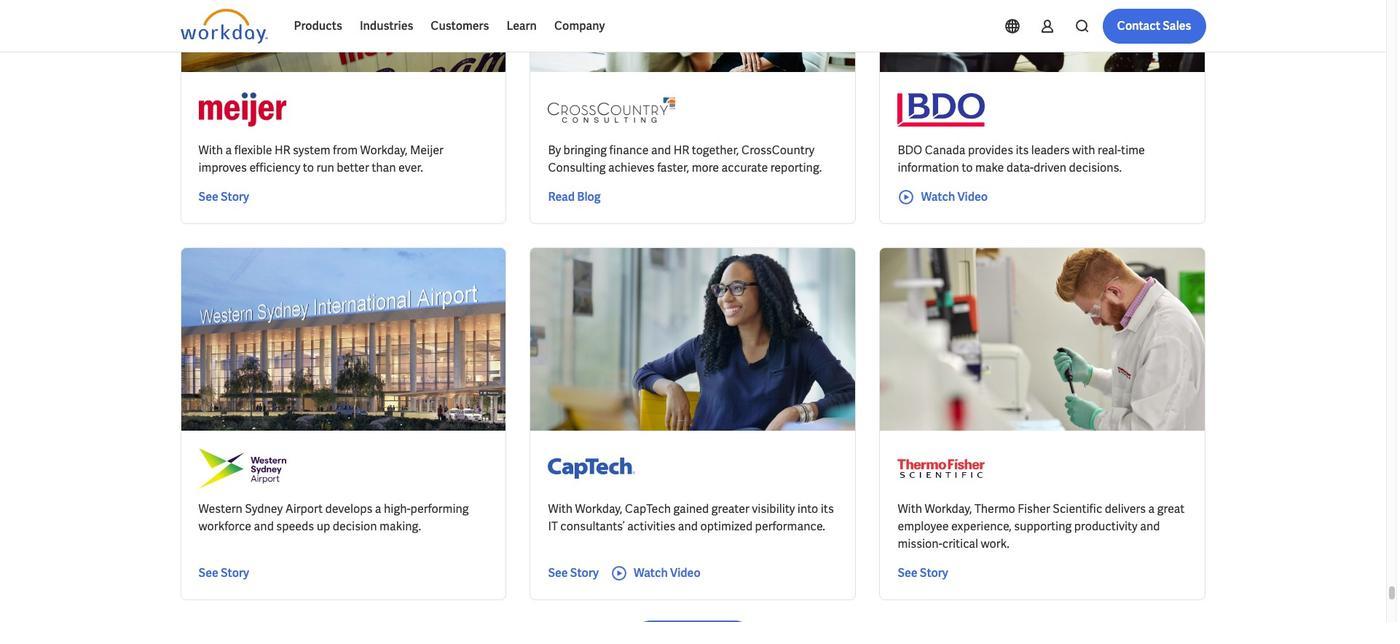 Task type: vqa. For each thing, say whether or not it's contained in the screenshot.
Learn More 'link'
no



Task type: describe. For each thing, give the bounding box(es) containing it.
a inside the western sydney airport develops a high-performing workforce and speeds up decision making.
[[375, 502, 381, 517]]

together,
[[692, 143, 739, 158]]

story for improves
[[221, 189, 249, 205]]

supporting
[[1014, 519, 1072, 535]]

captech
[[625, 502, 671, 517]]

western sydney airport image
[[198, 449, 286, 489]]

sydney
[[245, 502, 283, 517]]

see for with workday, thermo fisher scientific delivers a great employee experience, supporting productivity and mission-critical work.
[[898, 566, 917, 581]]

it
[[548, 519, 558, 535]]

high-
[[384, 502, 411, 517]]

workday, for with workday, thermo fisher scientific delivers a great employee experience, supporting productivity and mission-critical work.
[[925, 502, 972, 517]]

clear all
[[569, 16, 608, 29]]

company button
[[546, 9, 614, 44]]

decisions.
[[1069, 160, 1122, 176]]

clear
[[569, 16, 594, 29]]

meijer great lakes limited partnership image
[[198, 90, 286, 130]]

watch for the top watch video link
[[921, 189, 955, 205]]

data-
[[1007, 160, 1034, 176]]

watch video for left watch video link
[[634, 566, 701, 581]]

with for employee
[[898, 502, 922, 517]]

fisher
[[1018, 502, 1050, 517]]

up
[[317, 519, 330, 535]]

develops
[[325, 502, 373, 517]]

read blog
[[548, 189, 601, 205]]

activities
[[627, 519, 675, 535]]

contact
[[1117, 18, 1160, 34]]

visibility
[[752, 502, 795, 517]]

meijer
[[410, 143, 443, 158]]

industries button
[[351, 9, 422, 44]]

with for it
[[548, 502, 573, 517]]

experience,
[[951, 519, 1012, 535]]

captech ventures, inc. image
[[548, 449, 635, 489]]

see for with a flexible hr system from workday, meijer improves efficiency to run better than ever.
[[198, 189, 218, 205]]

employee
[[898, 519, 949, 535]]

outcome
[[404, 16, 447, 29]]

see for western sydney airport develops a high-performing workforce and speeds up decision making.
[[198, 566, 218, 581]]

watch video for the top watch video link
[[921, 189, 988, 205]]

its inside bdo canada provides its  leaders with real-time information to make data-driven decisions.
[[1016, 143, 1029, 158]]

topic
[[192, 16, 217, 29]]

a inside with a flexible hr system from workday, meijer improves efficiency to run better than ever.
[[225, 143, 232, 158]]

see story link down 'consultants''
[[548, 565, 599, 583]]

crosscountry consulting llc image
[[548, 90, 676, 130]]

a inside with workday, thermo fisher scientific delivers a great employee experience, supporting productivity and mission-critical work.
[[1148, 502, 1155, 517]]

driven
[[1034, 160, 1067, 176]]

see story for with a flexible hr system from workday, meijer improves efficiency to run better than ever.
[[198, 189, 249, 205]]

see story for with workday, thermo fisher scientific delivers a great employee experience, supporting productivity and mission-critical work.
[[898, 566, 948, 581]]

products button
[[285, 9, 351, 44]]

read
[[548, 189, 575, 205]]

consulting
[[548, 160, 606, 176]]

achieves
[[608, 160, 655, 176]]

clear all button
[[565, 8, 612, 37]]

company
[[554, 18, 605, 34]]

workday, inside with a flexible hr system from workday, meijer improves efficiency to run better than ever.
[[360, 143, 408, 158]]

thermo
[[975, 502, 1015, 517]]

more button
[[488, 8, 553, 37]]

products
[[294, 18, 342, 34]]

workday, for with workday, captech gained greater visibility into its it consultants' activities and optimized performance.
[[575, 502, 622, 517]]

see story link for with workday, thermo fisher scientific delivers a great employee experience, supporting productivity and mission-critical work.
[[898, 565, 948, 583]]

flexible
[[234, 143, 272, 158]]

industry button
[[258, 8, 337, 37]]

reporting.
[[770, 160, 822, 176]]

mission-
[[898, 537, 942, 552]]

airport
[[285, 502, 323, 517]]

delivers
[[1105, 502, 1146, 517]]

watch for left watch video link
[[634, 566, 668, 581]]

by bringing finance and hr together, crosscountry consulting achieves faster, more accurate reporting.
[[548, 143, 822, 176]]

industry
[[269, 16, 308, 29]]

into
[[797, 502, 818, 517]]

see story for western sydney airport develops a high-performing workforce and speeds up decision making.
[[198, 566, 249, 581]]

decision
[[333, 519, 377, 535]]

speeds
[[276, 519, 314, 535]]

information
[[898, 160, 959, 176]]

contact sales link
[[1103, 9, 1206, 44]]

leaders
[[1031, 143, 1070, 158]]

see story link for western sydney airport develops a high-performing workforce and speeds up decision making.
[[198, 565, 249, 583]]

hr inside by bringing finance and hr together, crosscountry consulting achieves faster, more accurate reporting.
[[674, 143, 689, 158]]

customers
[[431, 18, 489, 34]]

real-
[[1098, 143, 1121, 158]]

with
[[1072, 143, 1095, 158]]

bringing
[[563, 143, 607, 158]]

better
[[337, 160, 369, 176]]

canada
[[925, 143, 966, 158]]

sales
[[1163, 18, 1191, 34]]

productivity
[[1074, 519, 1138, 535]]



Task type: locate. For each thing, give the bounding box(es) containing it.
1 horizontal spatial hr
[[674, 143, 689, 158]]

1 vertical spatial watch video link
[[610, 565, 701, 583]]

0 vertical spatial its
[[1016, 143, 1029, 158]]

0 horizontal spatial watch video
[[634, 566, 701, 581]]

1 horizontal spatial workday,
[[575, 502, 622, 517]]

story for employee
[[920, 566, 948, 581]]

improves
[[198, 160, 247, 176]]

with inside with workday, thermo fisher scientific delivers a great employee experience, supporting productivity and mission-critical work.
[[898, 502, 922, 517]]

1 vertical spatial video
[[670, 566, 701, 581]]

see story link down the workforce
[[198, 565, 249, 583]]

see down the workforce
[[198, 566, 218, 581]]

story for and
[[221, 566, 249, 581]]

more
[[500, 16, 524, 29]]

and down sydney
[[254, 519, 274, 535]]

bdo canada provides its  leaders with real-time information to make data-driven decisions.
[[898, 143, 1145, 176]]

thermo fisher scientific image
[[898, 449, 985, 489]]

ever.
[[398, 160, 423, 176]]

run
[[316, 160, 334, 176]]

1 vertical spatial its
[[821, 502, 834, 517]]

with inside with a flexible hr system from workday, meijer improves efficiency to run better than ever.
[[198, 143, 223, 158]]

performance.
[[755, 519, 825, 535]]

1 vertical spatial watch video
[[634, 566, 701, 581]]

with workday, captech gained greater visibility into its it consultants' activities and optimized performance.
[[548, 502, 834, 535]]

see story down mission- on the bottom of page
[[898, 566, 948, 581]]

0 vertical spatial watch video link
[[898, 189, 988, 206]]

2 horizontal spatial with
[[898, 502, 922, 517]]

a
[[225, 143, 232, 158], [375, 502, 381, 517], [1148, 502, 1155, 517]]

all
[[596, 16, 608, 29]]

video
[[957, 189, 988, 205], [670, 566, 701, 581]]

hr inside with a flexible hr system from workday, meijer improves efficiency to run better than ever.
[[275, 143, 290, 158]]

with up employee
[[898, 502, 922, 517]]

with a flexible hr system from workday, meijer improves efficiency to run better than ever.
[[198, 143, 443, 176]]

with up improves
[[198, 143, 223, 158]]

optimized
[[700, 519, 753, 535]]

1 horizontal spatial a
[[375, 502, 381, 517]]

1 hr from the left
[[275, 143, 290, 158]]

workday, up than
[[360, 143, 408, 158]]

watch video link down information
[[898, 189, 988, 206]]

video down make
[[957, 189, 988, 205]]

story down improves
[[221, 189, 249, 205]]

and inside by bringing finance and hr together, crosscountry consulting achieves faster, more accurate reporting.
[[651, 143, 671, 158]]

business outcome
[[360, 16, 447, 29]]

blog
[[577, 189, 601, 205]]

hr up efficiency
[[275, 143, 290, 158]]

1 horizontal spatial video
[[957, 189, 988, 205]]

topic button
[[180, 8, 246, 37]]

a up improves
[[225, 143, 232, 158]]

business
[[360, 16, 402, 29]]

with
[[198, 143, 223, 158], [548, 502, 573, 517], [898, 502, 922, 517]]

hr up faster,
[[674, 143, 689, 158]]

1 horizontal spatial to
[[962, 160, 973, 176]]

its
[[1016, 143, 1029, 158], [821, 502, 834, 517]]

crosscountry
[[742, 143, 815, 158]]

0 vertical spatial watch video
[[921, 189, 988, 205]]

and inside with workday, thermo fisher scientific delivers a great employee experience, supporting productivity and mission-critical work.
[[1140, 519, 1160, 535]]

bdo
[[898, 143, 922, 158]]

efficiency
[[249, 160, 300, 176]]

watch video link
[[898, 189, 988, 206], [610, 565, 701, 583]]

more
[[692, 160, 719, 176]]

its up data-
[[1016, 143, 1029, 158]]

watch down 'activities'
[[634, 566, 668, 581]]

with up it
[[548, 502, 573, 517]]

video for the top watch video link
[[957, 189, 988, 205]]

see story link down mission- on the bottom of page
[[898, 565, 948, 583]]

0 horizontal spatial watch video link
[[610, 565, 701, 583]]

story down the workforce
[[221, 566, 249, 581]]

and inside the western sydney airport develops a high-performing workforce and speeds up decision making.
[[254, 519, 274, 535]]

a left great
[[1148, 502, 1155, 517]]

a left high-
[[375, 502, 381, 517]]

watch video down information
[[921, 189, 988, 205]]

story
[[221, 189, 249, 205], [221, 566, 249, 581], [570, 566, 599, 581], [920, 566, 948, 581]]

workforce
[[198, 519, 251, 535]]

see down mission- on the bottom of page
[[898, 566, 917, 581]]

to
[[303, 160, 314, 176], [962, 160, 973, 176]]

and up faster,
[[651, 143, 671, 158]]

bdo canada llp image
[[898, 90, 985, 130]]

with inside with workday, captech gained greater visibility into its it consultants' activities and optimized performance.
[[548, 502, 573, 517]]

customers button
[[422, 9, 498, 44]]

1 horizontal spatial its
[[1016, 143, 1029, 158]]

see story
[[198, 189, 249, 205], [198, 566, 249, 581], [548, 566, 599, 581], [898, 566, 948, 581]]

making.
[[380, 519, 421, 535]]

greater
[[711, 502, 749, 517]]

by
[[548, 143, 561, 158]]

with for improves
[[198, 143, 223, 158]]

accurate
[[722, 160, 768, 176]]

0 horizontal spatial hr
[[275, 143, 290, 158]]

system
[[293, 143, 330, 158]]

1 horizontal spatial watch video link
[[898, 189, 988, 206]]

1 horizontal spatial with
[[548, 502, 573, 517]]

finance
[[609, 143, 649, 158]]

watch video link down 'activities'
[[610, 565, 701, 583]]

learn button
[[498, 9, 546, 44]]

scientific
[[1053, 502, 1102, 517]]

0 horizontal spatial to
[[303, 160, 314, 176]]

story down mission- on the bottom of page
[[920, 566, 948, 581]]

to left run
[[303, 160, 314, 176]]

see down it
[[548, 566, 568, 581]]

its inside with workday, captech gained greater visibility into its it consultants' activities and optimized performance.
[[821, 502, 834, 517]]

2 to from the left
[[962, 160, 973, 176]]

great
[[1157, 502, 1185, 517]]

hr
[[275, 143, 290, 158], [674, 143, 689, 158]]

western sydney airport develops a high-performing workforce and speeds up decision making.
[[198, 502, 469, 535]]

see story down the workforce
[[198, 566, 249, 581]]

2 hr from the left
[[674, 143, 689, 158]]

with workday, thermo fisher scientific delivers a great employee experience, supporting productivity and mission-critical work.
[[898, 502, 1185, 552]]

0 horizontal spatial its
[[821, 502, 834, 517]]

0 horizontal spatial with
[[198, 143, 223, 158]]

workday, up employee
[[925, 502, 972, 517]]

work.
[[981, 537, 1009, 552]]

read blog link
[[548, 189, 601, 206]]

industries
[[360, 18, 413, 34]]

workday, inside with workday, captech gained greater visibility into its it consultants' activities and optimized performance.
[[575, 502, 622, 517]]

0 vertical spatial watch
[[921, 189, 955, 205]]

video down with workday, captech gained greater visibility into its it consultants' activities and optimized performance.
[[670, 566, 701, 581]]

go to the homepage image
[[180, 9, 268, 44]]

watch
[[921, 189, 955, 205], [634, 566, 668, 581]]

than
[[372, 160, 396, 176]]

time
[[1121, 143, 1145, 158]]

to inside bdo canada provides its  leaders with real-time information to make data-driven decisions.
[[962, 160, 973, 176]]

its right into
[[821, 502, 834, 517]]

watch video
[[921, 189, 988, 205], [634, 566, 701, 581]]

see story link for with a flexible hr system from workday, meijer improves efficiency to run better than ever.
[[198, 189, 249, 206]]

contact sales
[[1117, 18, 1191, 34]]

provides
[[968, 143, 1013, 158]]

and inside with workday, captech gained greater visibility into its it consultants' activities and optimized performance.
[[678, 519, 698, 535]]

faster,
[[657, 160, 689, 176]]

from
[[333, 143, 358, 158]]

to inside with a flexible hr system from workday, meijer improves efficiency to run better than ever.
[[303, 160, 314, 176]]

video for left watch video link
[[670, 566, 701, 581]]

1 horizontal spatial watch
[[921, 189, 955, 205]]

0 horizontal spatial watch
[[634, 566, 668, 581]]

to left make
[[962, 160, 973, 176]]

0 horizontal spatial video
[[670, 566, 701, 581]]

0 horizontal spatial workday,
[[360, 143, 408, 158]]

2 horizontal spatial workday,
[[925, 502, 972, 517]]

critical
[[942, 537, 978, 552]]

watch video down 'activities'
[[634, 566, 701, 581]]

workday, inside with workday, thermo fisher scientific delivers a great employee experience, supporting productivity and mission-critical work.
[[925, 502, 972, 517]]

consultants'
[[560, 519, 625, 535]]

western
[[198, 502, 242, 517]]

see story down improves
[[198, 189, 249, 205]]

and down gained
[[678, 519, 698, 535]]

2 horizontal spatial a
[[1148, 502, 1155, 517]]

workday, up 'consultants''
[[575, 502, 622, 517]]

1 vertical spatial watch
[[634, 566, 668, 581]]

1 to from the left
[[303, 160, 314, 176]]

see down improves
[[198, 189, 218, 205]]

story down 'consultants''
[[570, 566, 599, 581]]

1 horizontal spatial watch video
[[921, 189, 988, 205]]

and down great
[[1140, 519, 1160, 535]]

make
[[975, 160, 1004, 176]]

see story link
[[198, 189, 249, 206], [198, 565, 249, 583], [548, 565, 599, 583], [898, 565, 948, 583]]

performing
[[411, 502, 469, 517]]

gained
[[673, 502, 709, 517]]

learn
[[507, 18, 537, 34]]

watch down information
[[921, 189, 955, 205]]

see story down 'consultants''
[[548, 566, 599, 581]]

see story link down improves
[[198, 189, 249, 206]]

see
[[198, 189, 218, 205], [198, 566, 218, 581], [548, 566, 568, 581], [898, 566, 917, 581]]

business outcome button
[[349, 8, 476, 37]]

0 horizontal spatial a
[[225, 143, 232, 158]]

Search Customer Stories text field
[[999, 9, 1177, 35]]

0 vertical spatial video
[[957, 189, 988, 205]]



